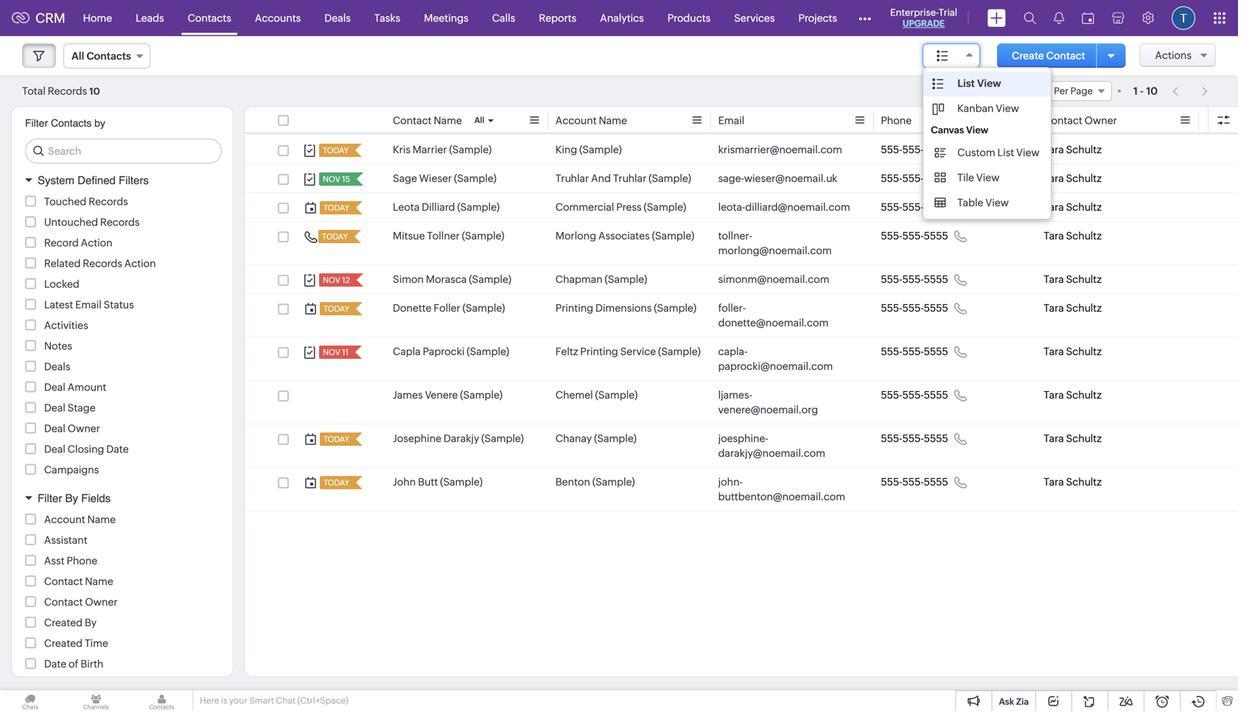 Task type: vqa. For each thing, say whether or not it's contained in the screenshot.
'Progress'
no



Task type: locate. For each thing, give the bounding box(es) containing it.
king (sample)
[[556, 144, 622, 156]]

10 tara from the top
[[1044, 476, 1065, 488]]

accounts link
[[243, 0, 313, 36]]

8 tara schultz from the top
[[1044, 389, 1102, 401]]

8 schultz from the top
[[1067, 389, 1102, 401]]

0 vertical spatial contact name
[[393, 115, 462, 126]]

schultz for wieser@noemail.uk
[[1067, 173, 1102, 184]]

4 5555 from the top
[[924, 230, 949, 242]]

1 horizontal spatial account name
[[556, 115, 628, 126]]

1 vertical spatial list
[[998, 147, 1015, 159]]

7 tara schultz from the top
[[1044, 346, 1102, 358]]

1 vertical spatial filter
[[38, 492, 62, 505]]

2 horizontal spatial 10
[[1147, 85, 1159, 97]]

nov for sage
[[323, 175, 341, 184]]

contact owner down the page
[[1044, 115, 1118, 126]]

email right latest
[[75, 299, 102, 311]]

1 555-555-5555 from the top
[[882, 144, 949, 156]]

nov for capla
[[323, 348, 341, 357]]

size image inside tile view "option"
[[935, 171, 947, 184]]

6 5555 from the top
[[924, 302, 949, 314]]

0 horizontal spatial 10
[[89, 86, 100, 97]]

email up krismarrier@noemail.com
[[719, 115, 745, 126]]

0 vertical spatial deals
[[325, 12, 351, 24]]

josephine darakjy (sample)
[[393, 433, 524, 445]]

size image down size image
[[935, 171, 947, 184]]

0 vertical spatial nov
[[323, 175, 341, 184]]

list up the "kanban"
[[958, 77, 976, 89]]

dilliard@noemail.com
[[746, 201, 851, 213]]

printing right feltz
[[581, 346, 619, 358]]

contacts image
[[132, 691, 192, 712]]

today for josephine darakjy (sample)
[[324, 435, 350, 444]]

3 555-555-5555 from the top
[[882, 201, 949, 213]]

2 schultz from the top
[[1067, 173, 1102, 184]]

10 schultz from the top
[[1067, 476, 1102, 488]]

by left fields
[[65, 492, 78, 505]]

(sample) right associates
[[652, 230, 695, 242]]

2 555-555-5555 from the top
[[882, 173, 949, 184]]

10 right -
[[1147, 85, 1159, 97]]

projects link
[[787, 0, 850, 36]]

1 vertical spatial by
[[85, 617, 97, 629]]

record
[[44, 237, 79, 249]]

list box
[[924, 68, 1051, 219]]

view right "tile"
[[977, 172, 1000, 184]]

view up tile view "option"
[[1017, 147, 1040, 159]]

contact up per
[[1047, 50, 1086, 62]]

1 truhlar from the left
[[556, 173, 589, 184]]

2 tara schultz from the top
[[1044, 173, 1102, 184]]

size image up canvas
[[933, 103, 945, 116]]

records
[[48, 85, 87, 97], [1016, 86, 1053, 97], [89, 196, 128, 208], [100, 216, 140, 228], [83, 258, 122, 270]]

leota dilliard (sample) link
[[393, 200, 500, 215]]

9 5555 from the top
[[924, 433, 949, 445]]

all up kris marrier (sample)
[[475, 116, 485, 125]]

contacts right the leads
[[188, 12, 231, 24]]

deals left tasks at the top
[[325, 12, 351, 24]]

all for all
[[475, 116, 485, 125]]

size image for tile view
[[935, 171, 947, 184]]

5555 for capla- paprocki@noemail.com
[[924, 346, 949, 358]]

locked
[[44, 278, 80, 290]]

0 vertical spatial email
[[719, 115, 745, 126]]

10 inside field
[[1004, 86, 1014, 97]]

view for tile view
[[977, 172, 1000, 184]]

time
[[85, 638, 108, 650]]

by up time
[[85, 617, 97, 629]]

by inside dropdown button
[[65, 492, 78, 505]]

capla-
[[719, 346, 748, 358]]

today link
[[319, 144, 350, 157], [320, 201, 351, 215], [319, 230, 350, 243], [320, 302, 351, 316], [320, 433, 351, 446], [320, 476, 351, 490]]

chemel (sample)
[[556, 389, 638, 401]]

555-555-5555 for krismarrier@noemail.com
[[882, 144, 949, 156]]

deals down notes
[[44, 361, 70, 373]]

schultz for buttbenton@noemail.com
[[1067, 476, 1102, 488]]

asst phone
[[44, 555, 97, 567]]

0 vertical spatial contact owner
[[1044, 115, 1118, 126]]

filter inside dropdown button
[[38, 492, 62, 505]]

view up kanban view
[[978, 77, 1002, 89]]

printing dimensions (sample)
[[556, 302, 697, 314]]

action up related records action
[[81, 237, 113, 249]]

records down defined
[[89, 196, 128, 208]]

0 horizontal spatial action
[[81, 237, 113, 249]]

system defined filters
[[38, 174, 149, 187]]

9 tara from the top
[[1044, 433, 1065, 445]]

tara schultz for paprocki@noemail.com
[[1044, 346, 1102, 358]]

navigation
[[1166, 80, 1217, 102]]

your
[[229, 696, 248, 706]]

4 555-555-5555 from the top
[[882, 230, 949, 242]]

size image inside kanban view option
[[933, 103, 945, 116]]

6 tara from the top
[[1044, 302, 1065, 314]]

foller-
[[719, 302, 746, 314]]

All Contacts field
[[63, 44, 150, 69]]

filter down campaigns
[[38, 492, 62, 505]]

nov 12
[[323, 276, 350, 285]]

1 tara schultz from the top
[[1044, 144, 1102, 156]]

services link
[[723, 0, 787, 36]]

records left per
[[1016, 86, 1053, 97]]

555-555-5555 for tollner- morlong@noemail.com
[[882, 230, 949, 242]]

simon
[[393, 274, 424, 285]]

printing dimensions (sample) link
[[556, 301, 697, 316]]

date
[[106, 444, 129, 455], [44, 659, 66, 670]]

james
[[393, 389, 423, 401]]

records down touched records in the left of the page
[[100, 216, 140, 228]]

status
[[104, 299, 134, 311]]

truhlar up press at the top
[[613, 173, 647, 184]]

created down created by
[[44, 638, 83, 650]]

1 vertical spatial action
[[124, 258, 156, 270]]

create contact
[[1013, 50, 1086, 62]]

today for john butt (sample)
[[324, 479, 350, 488]]

0 horizontal spatial list
[[958, 77, 976, 89]]

(sample) right tollner
[[462, 230, 505, 242]]

10 records per page
[[1004, 86, 1094, 97]]

related
[[44, 258, 81, 270]]

2 vertical spatial nov
[[323, 348, 341, 357]]

account name up king (sample)
[[556, 115, 628, 126]]

view inside option
[[986, 197, 1010, 209]]

name down the asst phone
[[85, 576, 113, 588]]

7 5555 from the top
[[924, 346, 949, 358]]

(sample) right press at the top
[[644, 201, 687, 213]]

(sample) inside "link"
[[580, 144, 622, 156]]

1 horizontal spatial contact owner
[[1044, 115, 1118, 126]]

0 vertical spatial list
[[958, 77, 976, 89]]

records up filter contacts by
[[48, 85, 87, 97]]

1 - 10
[[1134, 85, 1159, 97]]

1 vertical spatial all
[[475, 116, 485, 125]]

custom list view
[[958, 147, 1040, 159]]

tara schultz for darakjy@noemail.com
[[1044, 433, 1102, 445]]

tara for dilliard@noemail.com
[[1044, 201, 1065, 213]]

products link
[[656, 0, 723, 36]]

size image
[[937, 49, 949, 63], [933, 77, 945, 91], [933, 103, 945, 116], [935, 171, 947, 184], [935, 196, 947, 209]]

tara for donette@noemail.com
[[1044, 302, 1065, 314]]

tara for wieser@noemail.uk
[[1044, 173, 1065, 184]]

0 vertical spatial by
[[65, 492, 78, 505]]

555-555-5555 for sage-wieser@noemail.uk
[[882, 173, 949, 184]]

chat
[[276, 696, 296, 706]]

sage wieser (sample) link
[[393, 171, 497, 186]]

1 vertical spatial email
[[75, 299, 102, 311]]

10 up by
[[89, 86, 100, 97]]

2 vertical spatial owner
[[85, 597, 118, 608]]

9 schultz from the top
[[1067, 433, 1102, 445]]

view down the "kanban"
[[967, 125, 989, 136]]

(sample) right wieser
[[454, 173, 497, 184]]

owner up created by
[[85, 597, 118, 608]]

contact name
[[393, 115, 462, 126], [44, 576, 113, 588]]

contact name down the asst phone
[[44, 576, 113, 588]]

8 tara from the top
[[1044, 389, 1065, 401]]

0 vertical spatial account name
[[556, 115, 628, 126]]

schultz for venere@noemail.org
[[1067, 389, 1102, 401]]

size image left the list view
[[933, 77, 945, 91]]

view right table at the top right
[[986, 197, 1010, 209]]

chapman (sample)
[[556, 274, 648, 285]]

john butt (sample)
[[393, 476, 483, 488]]

1 created from the top
[[44, 617, 83, 629]]

10 up kanban view
[[1004, 86, 1014, 97]]

today
[[323, 146, 349, 155], [324, 204, 350, 213], [322, 232, 348, 242], [324, 305, 350, 314], [324, 435, 350, 444], [324, 479, 350, 488]]

press
[[617, 201, 642, 213]]

profile image
[[1173, 6, 1196, 30]]

1 vertical spatial nov
[[323, 276, 341, 285]]

Search text field
[[26, 139, 221, 163]]

1 vertical spatial date
[[44, 659, 66, 670]]

venere@noemail.org
[[719, 404, 819, 416]]

of
[[69, 659, 78, 670]]

chemel (sample) link
[[556, 388, 638, 403]]

custom list view option
[[924, 140, 1051, 165]]

phone
[[882, 115, 912, 126], [67, 555, 97, 567]]

None field
[[923, 44, 981, 68]]

1 vertical spatial contacts
[[87, 50, 131, 62]]

deal for deal owner
[[44, 423, 66, 435]]

tara for morlong@noemail.com
[[1044, 230, 1065, 242]]

amount
[[68, 382, 106, 393]]

1 vertical spatial created
[[44, 638, 83, 650]]

555-555-5555
[[882, 144, 949, 156], [882, 173, 949, 184], [882, 201, 949, 213], [882, 230, 949, 242], [882, 274, 949, 285], [882, 302, 949, 314], [882, 346, 949, 358], [882, 389, 949, 401], [882, 433, 949, 445], [882, 476, 949, 488]]

create menu image
[[988, 9, 1007, 27]]

josephine
[[393, 433, 442, 445]]

account
[[556, 115, 597, 126], [44, 514, 85, 526]]

1 horizontal spatial by
[[85, 617, 97, 629]]

contact owner up created by
[[44, 597, 118, 608]]

owner up closing
[[68, 423, 100, 435]]

(sample) right the morasca
[[469, 274, 512, 285]]

nov 11 link
[[319, 346, 350, 359]]

name down fields
[[87, 514, 116, 526]]

profile element
[[1164, 0, 1205, 36]]

morasca
[[426, 274, 467, 285]]

1 horizontal spatial 10
[[1004, 86, 1014, 97]]

10 tara schultz from the top
[[1044, 476, 1102, 488]]

contacts for filter contacts by
[[51, 117, 92, 129]]

name
[[434, 115, 462, 126], [599, 115, 628, 126], [87, 514, 116, 526], [85, 576, 113, 588]]

5555 for simonm@noemail.com
[[924, 274, 949, 285]]

foller- donette@noemail.com
[[719, 302, 829, 329]]

2 vertical spatial contacts
[[51, 117, 92, 129]]

schultz for dilliard@noemail.com
[[1067, 201, 1102, 213]]

filter for filter contacts by
[[25, 117, 48, 129]]

9 tara schultz from the top
[[1044, 433, 1102, 445]]

deal left stage
[[44, 402, 66, 414]]

contacts left by
[[51, 117, 92, 129]]

5555 for ljames- venere@noemail.org
[[924, 389, 949, 401]]

deal for deal amount
[[44, 382, 66, 393]]

truhlar left and
[[556, 173, 589, 184]]

today for kris marrier (sample)
[[323, 146, 349, 155]]

contact down per
[[1044, 115, 1083, 126]]

(sample) up printing dimensions (sample) link
[[605, 274, 648, 285]]

accounts
[[255, 12, 301, 24]]

size image inside list view option
[[933, 77, 945, 91]]

0 horizontal spatial truhlar
[[556, 173, 589, 184]]

nov left 12
[[323, 276, 341, 285]]

size image down upgrade
[[937, 49, 949, 63]]

size image inside table view option
[[935, 196, 947, 209]]

1 horizontal spatial truhlar
[[613, 173, 647, 184]]

0 horizontal spatial contact owner
[[44, 597, 118, 608]]

records for related
[[83, 258, 122, 270]]

2 deal from the top
[[44, 402, 66, 414]]

view for canvas view
[[967, 125, 989, 136]]

0 horizontal spatial phone
[[67, 555, 97, 567]]

-
[[1141, 85, 1145, 97]]

2 tara from the top
[[1044, 173, 1065, 184]]

5555 for joesphine- darakjy@noemail.com
[[924, 433, 949, 445]]

filter down total
[[25, 117, 48, 129]]

tara schultz for morlong@noemail.com
[[1044, 230, 1102, 242]]

5 tara from the top
[[1044, 274, 1065, 285]]

create contact button
[[998, 44, 1101, 68]]

4 tara from the top
[[1044, 230, 1065, 242]]

commercial press (sample) link
[[556, 200, 687, 215]]

view for list view
[[978, 77, 1002, 89]]

chapman
[[556, 274, 603, 285]]

phone left canvas
[[882, 115, 912, 126]]

created for created time
[[44, 638, 83, 650]]

0 vertical spatial account
[[556, 115, 597, 126]]

owner down the page
[[1085, 115, 1118, 126]]

(sample) up sage wieser (sample) link
[[449, 144, 492, 156]]

sage-wieser@noemail.uk link
[[719, 171, 838, 186]]

5 tara schultz from the top
[[1044, 274, 1102, 285]]

2 nov from the top
[[323, 276, 341, 285]]

(sample) up and
[[580, 144, 622, 156]]

row group
[[245, 136, 1239, 512]]

channels image
[[66, 691, 126, 712]]

0 vertical spatial filter
[[25, 117, 48, 129]]

1 vertical spatial owner
[[68, 423, 100, 435]]

buttbenton@noemail.com
[[719, 491, 846, 503]]

5555 for foller- donette@noemail.com
[[924, 302, 949, 314]]

table view
[[958, 197, 1010, 209]]

view inside "option"
[[977, 172, 1000, 184]]

9 555-555-5555 from the top
[[882, 433, 949, 445]]

10 for 1 - 10
[[1147, 85, 1159, 97]]

records inside 10 records per page field
[[1016, 86, 1053, 97]]

sage
[[393, 173, 417, 184]]

1 tara from the top
[[1044, 144, 1065, 156]]

commercial
[[556, 201, 615, 213]]

action up status
[[124, 258, 156, 270]]

3 tara schultz from the top
[[1044, 201, 1102, 213]]

tara for darakjy@noemail.com
[[1044, 433, 1065, 445]]

4 deal from the top
[[44, 444, 66, 455]]

contacts inside field
[[87, 50, 131, 62]]

tara schultz for dilliard@noemail.com
[[1044, 201, 1102, 213]]

phone down assistant
[[67, 555, 97, 567]]

10 555-555-5555 from the top
[[882, 476, 949, 488]]

view down list view option
[[997, 103, 1020, 114]]

(sample) right the venere on the bottom of page
[[460, 389, 503, 401]]

tara schultz for buttbenton@noemail.com
[[1044, 476, 1102, 488]]

printing down 'chapman'
[[556, 302, 594, 314]]

records down 'record action'
[[83, 258, 122, 270]]

5 5555 from the top
[[924, 274, 949, 285]]

2 truhlar from the left
[[613, 173, 647, 184]]

2 created from the top
[[44, 638, 83, 650]]

(sample) right chanay
[[594, 433, 637, 445]]

10 inside total records 10
[[89, 86, 100, 97]]

7 schultz from the top
[[1067, 346, 1102, 358]]

5555 for tollner- morlong@noemail.com
[[924, 230, 949, 242]]

contact name up the marrier
[[393, 115, 462, 126]]

today link for donette
[[320, 302, 351, 316]]

tasks link
[[363, 0, 412, 36]]

1 horizontal spatial list
[[998, 147, 1015, 159]]

deal up deal stage
[[44, 382, 66, 393]]

6 555-555-5555 from the top
[[882, 302, 949, 314]]

0 vertical spatial created
[[44, 617, 83, 629]]

1 vertical spatial phone
[[67, 555, 97, 567]]

1
[[1134, 85, 1139, 97]]

0 horizontal spatial account name
[[44, 514, 116, 526]]

0 horizontal spatial by
[[65, 492, 78, 505]]

3 tara from the top
[[1044, 201, 1065, 213]]

8 5555 from the top
[[924, 389, 949, 401]]

schultz
[[1067, 144, 1102, 156], [1067, 173, 1102, 184], [1067, 201, 1102, 213], [1067, 230, 1102, 242], [1067, 274, 1102, 285], [1067, 302, 1102, 314], [1067, 346, 1102, 358], [1067, 389, 1102, 401], [1067, 433, 1102, 445], [1067, 476, 1102, 488]]

deal down deal stage
[[44, 423, 66, 435]]

birth
[[81, 659, 104, 670]]

3 deal from the top
[[44, 423, 66, 435]]

7 tara from the top
[[1044, 346, 1065, 358]]

benton (sample)
[[556, 476, 635, 488]]

1 5555 from the top
[[924, 144, 949, 156]]

filter for filter by fields
[[38, 492, 62, 505]]

7 555-555-5555 from the top
[[882, 346, 949, 358]]

capla- paprocki@noemail.com link
[[719, 344, 852, 374]]

8 555-555-5555 from the top
[[882, 389, 949, 401]]

1 nov from the top
[[323, 175, 341, 184]]

today for mitsue tollner (sample)
[[322, 232, 348, 242]]

0 horizontal spatial all
[[72, 50, 84, 62]]

kanban view option
[[924, 97, 1051, 122]]

1 horizontal spatial phone
[[882, 115, 912, 126]]

created up created time on the left bottom
[[44, 617, 83, 629]]

view for kanban view
[[997, 103, 1020, 114]]

account up king
[[556, 115, 597, 126]]

filter
[[25, 117, 48, 129], [38, 492, 62, 505]]

5 555-555-5555 from the top
[[882, 274, 949, 285]]

(sample) right foller at the top left of the page
[[463, 302, 505, 314]]

reports
[[539, 12, 577, 24]]

1 deal from the top
[[44, 382, 66, 393]]

list right custom
[[998, 147, 1015, 159]]

1 vertical spatial contact name
[[44, 576, 113, 588]]

10 5555 from the top
[[924, 476, 949, 488]]

3 schultz from the top
[[1067, 201, 1102, 213]]

leota
[[393, 201, 420, 213]]

5555 for sage-wieser@noemail.uk
[[924, 173, 949, 184]]

size image for kanban view
[[933, 103, 945, 116]]

deal for deal stage
[[44, 402, 66, 414]]

date left of
[[44, 659, 66, 670]]

all inside field
[[72, 50, 84, 62]]

account name down filter by fields on the bottom left
[[44, 514, 116, 526]]

sage-wieser@noemail.uk
[[719, 173, 838, 184]]

nov left 11
[[323, 348, 341, 357]]

deal owner
[[44, 423, 100, 435]]

1 vertical spatial deals
[[44, 361, 70, 373]]

leota dilliard (sample)
[[393, 201, 500, 213]]

all up total records 10
[[72, 50, 84, 62]]

2 5555 from the top
[[924, 173, 949, 184]]

6 schultz from the top
[[1067, 302, 1102, 314]]

(sample) right "dilliard" on the left of the page
[[457, 201, 500, 213]]

0 vertical spatial all
[[72, 50, 84, 62]]

555-555-5555 for ljames- venere@noemail.org
[[882, 389, 949, 401]]

date right closing
[[106, 444, 129, 455]]

6 tara schultz from the top
[[1044, 302, 1102, 314]]

size image
[[935, 146, 947, 159]]

size image left table at the top right
[[935, 196, 947, 209]]

morlong@noemail.com
[[719, 245, 832, 257]]

555-555-5555 for capla- paprocki@noemail.com
[[882, 346, 949, 358]]

filters
[[119, 174, 149, 187]]

contact owner
[[1044, 115, 1118, 126], [44, 597, 118, 608]]

contacts down the home link
[[87, 50, 131, 62]]

account up assistant
[[44, 514, 85, 526]]

3 nov from the top
[[323, 348, 341, 357]]

records for 10
[[1016, 86, 1053, 97]]

0 horizontal spatial account
[[44, 514, 85, 526]]

name up kris marrier (sample) link
[[434, 115, 462, 126]]

4 schultz from the top
[[1067, 230, 1102, 242]]

3 5555 from the top
[[924, 201, 949, 213]]

all contacts
[[72, 50, 131, 62]]

5555 for krismarrier@noemail.com
[[924, 144, 949, 156]]

555-555-5555 for foller- donette@noemail.com
[[882, 302, 949, 314]]

nov left the 15
[[323, 175, 341, 184]]

chanay (sample) link
[[556, 431, 637, 446]]

1 horizontal spatial deals
[[325, 12, 351, 24]]

morlong
[[556, 230, 597, 242]]

deal up campaigns
[[44, 444, 66, 455]]

1 horizontal spatial all
[[475, 116, 485, 125]]

products
[[668, 12, 711, 24]]

search image
[[1024, 12, 1037, 24]]

4 tara schultz from the top
[[1044, 230, 1102, 242]]

tara schultz for venere@noemail.org
[[1044, 389, 1102, 401]]

555-555-5555 for leota-dilliard@noemail.com
[[882, 201, 949, 213]]

0 vertical spatial phone
[[882, 115, 912, 126]]

venere
[[425, 389, 458, 401]]

associates
[[599, 230, 650, 242]]

system defined filters button
[[12, 167, 233, 194]]

0 vertical spatial date
[[106, 444, 129, 455]]



Task type: describe. For each thing, give the bounding box(es) containing it.
0 horizontal spatial contact name
[[44, 576, 113, 588]]

josephine darakjy (sample) link
[[393, 431, 524, 446]]

size image for table view
[[935, 196, 947, 209]]

tara for buttbenton@noemail.com
[[1044, 476, 1065, 488]]

tara for venere@noemail.org
[[1044, 389, 1065, 401]]

tile view option
[[924, 165, 1051, 190]]

leads
[[136, 12, 164, 24]]

1 horizontal spatial account
[[556, 115, 597, 126]]

(sample) right dimensions
[[654, 302, 697, 314]]

analytics link
[[589, 0, 656, 36]]

records for total
[[48, 85, 87, 97]]

(sample) right paprocki
[[467, 346, 510, 358]]

nov for simon
[[323, 276, 341, 285]]

(ctrl+space)
[[298, 696, 349, 706]]

leota-
[[719, 201, 746, 213]]

morlong associates (sample)
[[556, 230, 695, 242]]

555-555-5555 for simonm@noemail.com
[[882, 274, 949, 285]]

actions
[[1156, 49, 1192, 61]]

feltz printing service (sample) link
[[556, 344, 701, 359]]

commercial press (sample)
[[556, 201, 687, 213]]

nov 15 link
[[319, 173, 352, 186]]

size image for list view
[[933, 77, 945, 91]]

simon morasca (sample) link
[[393, 272, 512, 287]]

contact up created by
[[44, 597, 83, 608]]

tara for paprocki@noemail.com
[[1044, 346, 1065, 358]]

kris
[[393, 144, 411, 156]]

0 horizontal spatial date
[[44, 659, 66, 670]]

(sample) right darakjy
[[482, 433, 524, 445]]

5555 for leota-dilliard@noemail.com
[[924, 201, 949, 213]]

donette
[[393, 302, 432, 314]]

services
[[735, 12, 775, 24]]

nov 15
[[323, 175, 350, 184]]

5555 for john- buttbenton@noemail.com
[[924, 476, 949, 488]]

campaigns
[[44, 464, 99, 476]]

meetings
[[424, 12, 469, 24]]

by for created
[[85, 617, 97, 629]]

nov 12 link
[[319, 274, 352, 287]]

0 horizontal spatial email
[[75, 299, 102, 311]]

james venere (sample) link
[[393, 388, 503, 403]]

paprocki@noemail.com
[[719, 361, 833, 372]]

0 vertical spatial owner
[[1085, 115, 1118, 126]]

create menu element
[[979, 0, 1015, 36]]

0 vertical spatial action
[[81, 237, 113, 249]]

wieser@noemail.uk
[[745, 173, 838, 184]]

5 schultz from the top
[[1067, 274, 1102, 285]]

contacts for all contacts
[[87, 50, 131, 62]]

0 horizontal spatial deals
[[44, 361, 70, 373]]

today link for mitsue
[[319, 230, 350, 243]]

view for table view
[[986, 197, 1010, 209]]

deal closing date
[[44, 444, 129, 455]]

john- buttbenton@noemail.com link
[[719, 475, 852, 504]]

dilliard
[[422, 201, 455, 213]]

notes
[[44, 340, 72, 352]]

created time
[[44, 638, 108, 650]]

sage-
[[719, 173, 745, 184]]

john
[[393, 476, 416, 488]]

kanban view
[[958, 103, 1020, 114]]

all for all contacts
[[72, 50, 84, 62]]

tollner-
[[719, 230, 753, 242]]

marrier
[[413, 144, 447, 156]]

simonm@noemail.com
[[719, 274, 830, 285]]

capla paprocki (sample)
[[393, 346, 510, 358]]

per
[[1055, 86, 1069, 97]]

trial
[[939, 7, 958, 18]]

assistant
[[44, 535, 88, 546]]

chats image
[[0, 691, 61, 712]]

mitsue tollner (sample) link
[[393, 229, 505, 243]]

contact up kris
[[393, 115, 432, 126]]

donette foller (sample)
[[393, 302, 505, 314]]

deal stage
[[44, 402, 96, 414]]

today for donette foller (sample)
[[324, 305, 350, 314]]

john-
[[719, 476, 743, 488]]

signals element
[[1046, 0, 1074, 36]]

(sample) right butt
[[440, 476, 483, 488]]

1 schultz from the top
[[1067, 144, 1102, 156]]

truhlar and truhlar (sample) link
[[556, 171, 692, 186]]

truhlar and truhlar (sample)
[[556, 173, 692, 184]]

555-555-5555 for john- buttbenton@noemail.com
[[882, 476, 949, 488]]

0 vertical spatial contacts
[[188, 12, 231, 24]]

schultz for darakjy@noemail.com
[[1067, 433, 1102, 445]]

crm link
[[12, 11, 65, 26]]

ask zia
[[1000, 697, 1029, 707]]

1 vertical spatial printing
[[581, 346, 619, 358]]

tollner
[[427, 230, 460, 242]]

paprocki
[[423, 346, 465, 358]]

related records action
[[44, 258, 156, 270]]

foller
[[434, 302, 461, 314]]

row group containing kris marrier (sample)
[[245, 136, 1239, 512]]

(sample) right chemel
[[595, 389, 638, 401]]

today link for leota
[[320, 201, 351, 215]]

stage
[[68, 402, 96, 414]]

1 horizontal spatial contact name
[[393, 115, 462, 126]]

Other Modules field
[[850, 6, 881, 30]]

enterprise-
[[891, 7, 939, 18]]

table view option
[[924, 190, 1051, 215]]

closing
[[68, 444, 104, 455]]

by for filter
[[65, 492, 78, 505]]

schultz for donette@noemail.com
[[1067, 302, 1102, 314]]

record action
[[44, 237, 113, 249]]

home
[[83, 12, 112, 24]]

11
[[342, 348, 349, 357]]

signals image
[[1055, 12, 1065, 24]]

nov 11
[[323, 348, 349, 357]]

10 for total records 10
[[89, 86, 100, 97]]

555-555-5555 for joesphine- darakjy@noemail.com
[[882, 433, 949, 445]]

deal amount
[[44, 382, 106, 393]]

created for created by
[[44, 617, 83, 629]]

1 horizontal spatial email
[[719, 115, 745, 126]]

(sample) up commercial press (sample) link at top
[[649, 173, 692, 184]]

deals link
[[313, 0, 363, 36]]

today link for kris
[[319, 144, 350, 157]]

tara schultz for wieser@noemail.uk
[[1044, 173, 1102, 184]]

calendar image
[[1083, 12, 1095, 24]]

contact inside button
[[1047, 50, 1086, 62]]

smart
[[250, 696, 274, 706]]

name up king (sample)
[[599, 115, 628, 126]]

joesphine-
[[719, 433, 769, 445]]

tara schultz for donette@noemail.com
[[1044, 302, 1102, 314]]

king (sample) link
[[556, 142, 622, 157]]

mitsue
[[393, 230, 425, 242]]

mitsue tollner (sample)
[[393, 230, 505, 242]]

today link for john
[[320, 476, 351, 490]]

deal for deal closing date
[[44, 444, 66, 455]]

1 vertical spatial account name
[[44, 514, 116, 526]]

1 horizontal spatial date
[[106, 444, 129, 455]]

fields
[[81, 492, 111, 505]]

today for leota dilliard (sample)
[[324, 204, 350, 213]]

tasks
[[375, 12, 401, 24]]

ask
[[1000, 697, 1015, 707]]

king
[[556, 144, 578, 156]]

1 vertical spatial contact owner
[[44, 597, 118, 608]]

records for untouched
[[100, 216, 140, 228]]

chapman (sample) link
[[556, 272, 648, 287]]

search element
[[1015, 0, 1046, 36]]

(sample) right benton
[[593, 476, 635, 488]]

10 Records Per Page field
[[996, 81, 1113, 101]]

records for touched
[[89, 196, 128, 208]]

filter contacts by
[[25, 117, 105, 129]]

(sample) right service
[[659, 346, 701, 358]]

today link for josephine
[[320, 433, 351, 446]]

leota-dilliard@noemail.com link
[[719, 200, 851, 215]]

contact down the asst phone
[[44, 576, 83, 588]]

contacts link
[[176, 0, 243, 36]]

list view option
[[924, 72, 1051, 97]]

1 vertical spatial account
[[44, 514, 85, 526]]

here is your smart chat (ctrl+space)
[[200, 696, 349, 706]]

1 horizontal spatial action
[[124, 258, 156, 270]]

schultz for paprocki@noemail.com
[[1067, 346, 1102, 358]]

list box containing list view
[[924, 68, 1051, 219]]

service
[[621, 346, 656, 358]]

list view
[[958, 77, 1002, 89]]

tile
[[958, 172, 975, 184]]

0 vertical spatial printing
[[556, 302, 594, 314]]

schultz for morlong@noemail.com
[[1067, 230, 1102, 242]]

create
[[1013, 50, 1045, 62]]

ljames-
[[719, 389, 753, 401]]



